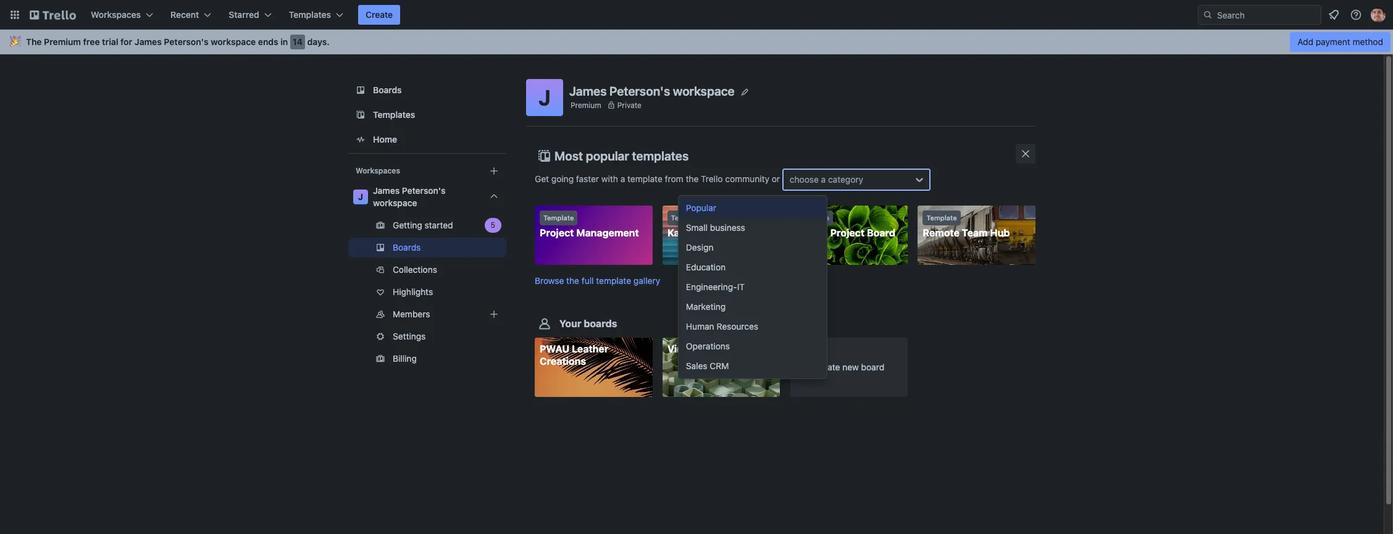 Task type: vqa. For each thing, say whether or not it's contained in the screenshot.
choose a category
yes



Task type: locate. For each thing, give the bounding box(es) containing it.
james right the j button
[[570, 84, 607, 98]]

small
[[686, 222, 708, 233]]

workspaces up trial
[[91, 9, 141, 20]]

boards right board image
[[373, 85, 402, 95]]

template inside template remote team hub
[[927, 214, 958, 222]]

highlights link
[[348, 282, 507, 302]]

0 vertical spatial james peterson's workspace
[[570, 84, 735, 98]]

create new board
[[814, 362, 885, 373]]

from
[[665, 173, 684, 184]]

james peterson's workspace up getting
[[373, 185, 446, 208]]

1 horizontal spatial the
[[686, 173, 699, 184]]

1 vertical spatial boards link
[[348, 238, 507, 258]]

templates inside popup button
[[289, 9, 331, 20]]

james peterson's workspace
[[570, 84, 735, 98], [373, 185, 446, 208]]

2 vertical spatial workspace
[[373, 198, 417, 208]]

boards link down getting started at the top left of the page
[[348, 238, 507, 258]]

recent button
[[163, 5, 219, 25]]

creations
[[540, 356, 586, 367]]

project inside template project management
[[540, 227, 574, 238]]

banner
[[0, 30, 1394, 54]]

2 project from the left
[[831, 227, 865, 238]]

template down the templates
[[628, 173, 663, 184]]

premium down back to home "image"
[[44, 36, 81, 47]]

game
[[721, 344, 748, 355]]

2 forward image from the top
[[504, 263, 519, 277]]

templates
[[632, 149, 689, 163]]

1 vertical spatial the
[[567, 276, 580, 286]]

template for kanban
[[671, 214, 702, 222]]

search image
[[1204, 10, 1213, 20]]

community
[[726, 173, 770, 184]]

highlights
[[393, 287, 433, 297]]

template up remote
[[927, 214, 958, 222]]

0 vertical spatial james
[[135, 36, 162, 47]]

workspaces inside popup button
[[91, 9, 141, 20]]

0 horizontal spatial project
[[540, 227, 574, 238]]

0 vertical spatial templates
[[289, 9, 331, 20]]

billing
[[393, 353, 417, 364]]

james up getting
[[373, 185, 400, 196]]

0 vertical spatial boards link
[[348, 79, 507, 101]]

2 horizontal spatial peterson's
[[610, 84, 671, 98]]

0 horizontal spatial a
[[621, 173, 625, 184]]

1 vertical spatial james peterson's workspace
[[373, 185, 446, 208]]

the left full
[[567, 276, 580, 286]]

forward image right 5
[[504, 218, 519, 233]]

1 horizontal spatial j
[[539, 85, 551, 110]]

peterson's up getting started at the top left of the page
[[402, 185, 446, 196]]

human resources
[[686, 321, 759, 332]]

Search field
[[1213, 6, 1322, 24]]

collections link
[[348, 260, 519, 280]]

0 horizontal spatial james peterson's workspace
[[373, 185, 446, 208]]

0 notifications image
[[1327, 7, 1342, 22]]

get going faster with a template from the trello community or
[[535, 173, 783, 184]]

engineering-it
[[686, 282, 745, 292]]

peterson's
[[164, 36, 209, 47], [610, 84, 671, 98], [402, 185, 446, 196]]

template inside template simple project board
[[799, 214, 830, 222]]

template project management
[[540, 214, 639, 238]]

boards down getting
[[393, 242, 421, 253]]

templates up home
[[373, 109, 415, 120]]

0 vertical spatial workspaces
[[91, 9, 141, 20]]

virtual
[[668, 344, 700, 355]]

your boards
[[560, 318, 618, 329]]

james
[[135, 36, 162, 47], [570, 84, 607, 98], [373, 185, 400, 196]]

j
[[539, 85, 551, 110], [358, 192, 363, 202]]

1 horizontal spatial premium
[[571, 100, 602, 110]]

started
[[425, 220, 453, 230]]

create for create new board
[[814, 362, 841, 373]]

private
[[618, 100, 642, 110]]

1 project from the left
[[540, 227, 574, 238]]

operations
[[686, 341, 730, 352]]

workspaces down home
[[356, 166, 400, 175]]

0 vertical spatial peterson's
[[164, 36, 209, 47]]

1 vertical spatial boards
[[393, 242, 421, 253]]

sales crm
[[686, 361, 729, 371]]

browse the full template gallery link
[[535, 276, 661, 286]]

payment
[[1317, 36, 1351, 47]]

premium right the j button
[[571, 100, 602, 110]]

1 vertical spatial workspaces
[[356, 166, 400, 175]]

1 horizontal spatial project
[[831, 227, 865, 238]]

a right choose
[[822, 174, 826, 185]]

template right full
[[596, 276, 632, 286]]

0 horizontal spatial james
[[135, 36, 162, 47]]

1 vertical spatial forward image
[[504, 263, 519, 277]]

board image
[[353, 83, 368, 98]]

or
[[772, 173, 780, 184]]

1 vertical spatial create
[[814, 362, 841, 373]]

create a workspace image
[[487, 164, 502, 179]]

new
[[843, 362, 859, 373]]

template down going at the top left of page
[[544, 214, 574, 222]]

peterson's down 'recent'
[[164, 36, 209, 47]]

template for simple
[[799, 214, 830, 222]]

1 horizontal spatial workspaces
[[356, 166, 400, 175]]

category
[[829, 174, 864, 185]]

0 horizontal spatial templates
[[289, 9, 331, 20]]

browse
[[535, 276, 564, 286]]

hub
[[991, 227, 1010, 238]]

0 vertical spatial create
[[366, 9, 393, 20]]

0 vertical spatial the
[[686, 173, 699, 184]]

pet
[[702, 344, 718, 355]]

a right the with
[[621, 173, 625, 184]]

a
[[621, 173, 625, 184], [822, 174, 826, 185]]

0 horizontal spatial peterson's
[[164, 36, 209, 47]]

1 horizontal spatial create
[[814, 362, 841, 373]]

boards link up "templates" link
[[348, 79, 507, 101]]

1 vertical spatial premium
[[571, 100, 602, 110]]

0 vertical spatial workspace
[[211, 36, 256, 47]]

templates
[[289, 9, 331, 20], [373, 109, 415, 120]]

0 vertical spatial forward image
[[504, 218, 519, 233]]

template board image
[[353, 108, 368, 122]]

james peterson's workspace up private
[[570, 84, 735, 98]]

boards link
[[348, 79, 507, 101], [348, 238, 507, 258]]

forward image left browse
[[504, 263, 519, 277]]

1 vertical spatial j
[[358, 192, 363, 202]]

1 horizontal spatial peterson's
[[402, 185, 446, 196]]

2 vertical spatial peterson's
[[402, 185, 446, 196]]

the
[[26, 36, 42, 47]]

home image
[[353, 132, 368, 147]]

workspace
[[211, 36, 256, 47], [673, 84, 735, 98], [373, 198, 417, 208]]

project inside template simple project board
[[831, 227, 865, 238]]

2 horizontal spatial workspace
[[673, 84, 735, 98]]

banner containing 🎉
[[0, 30, 1394, 54]]

1 horizontal spatial james
[[373, 185, 400, 196]]

create inside button
[[366, 9, 393, 20]]

project left board
[[831, 227, 865, 238]]

1 horizontal spatial james peterson's workspace
[[570, 84, 735, 98]]

going
[[552, 173, 574, 184]]

project up browse
[[540, 227, 574, 238]]

crm
[[710, 361, 729, 371]]

template
[[628, 173, 663, 184], [596, 276, 632, 286]]

template up small
[[671, 214, 702, 222]]

0 vertical spatial j
[[539, 85, 551, 110]]

education
[[686, 262, 726, 272]]

1 vertical spatial templates
[[373, 109, 415, 120]]

2 horizontal spatial james
[[570, 84, 607, 98]]

template up simple
[[799, 214, 830, 222]]

project
[[540, 227, 574, 238], [831, 227, 865, 238]]

2 vertical spatial james
[[373, 185, 400, 196]]

1 vertical spatial workspace
[[673, 84, 735, 98]]

pwau leather creations link
[[535, 338, 653, 397]]

0 horizontal spatial create
[[366, 9, 393, 20]]

templates up days. on the top of the page
[[289, 9, 331, 20]]

0 horizontal spatial workspaces
[[91, 9, 141, 20]]

boards
[[373, 85, 402, 95], [393, 242, 421, 253]]

design
[[686, 242, 714, 253]]

full
[[582, 276, 594, 286]]

create button
[[358, 5, 400, 25]]

premium
[[44, 36, 81, 47], [571, 100, 602, 110]]

the right the from
[[686, 173, 699, 184]]

0 horizontal spatial premium
[[44, 36, 81, 47]]

5
[[491, 221, 496, 230]]

1 horizontal spatial templates
[[373, 109, 415, 120]]

0 vertical spatial premium
[[44, 36, 81, 47]]

the
[[686, 173, 699, 184], [567, 276, 580, 286]]

james inside banner
[[135, 36, 162, 47]]

management
[[577, 227, 639, 238]]

gallery
[[634, 276, 661, 286]]

create
[[366, 9, 393, 20], [814, 362, 841, 373]]

templates link
[[348, 104, 507, 126]]

template kanban template
[[668, 214, 751, 238]]

0 vertical spatial boards
[[373, 85, 402, 95]]

peterson's up private
[[610, 84, 671, 98]]

template inside template project management
[[544, 214, 574, 222]]

james right "for" at the top of page
[[135, 36, 162, 47]]

1 forward image from the top
[[504, 218, 519, 233]]

forward image
[[504, 218, 519, 233], [504, 263, 519, 277]]

0 horizontal spatial workspace
[[211, 36, 256, 47]]



Task type: describe. For each thing, give the bounding box(es) containing it.
kanban
[[668, 227, 704, 238]]

j inside button
[[539, 85, 551, 110]]

billing link
[[348, 349, 507, 369]]

recent
[[171, 9, 199, 20]]

simple
[[796, 227, 828, 238]]

method
[[1353, 36, 1384, 47]]

board
[[862, 362, 885, 373]]

forward image inside collections link
[[504, 263, 519, 277]]

settings link
[[348, 327, 507, 347]]

add payment method link
[[1291, 32, 1391, 52]]

getting
[[393, 220, 422, 230]]

14
[[293, 36, 303, 47]]

2 boards link from the top
[[348, 238, 507, 258]]

most popular templates
[[555, 149, 689, 163]]

your
[[560, 318, 582, 329]]

virtual pet game
[[668, 344, 748, 355]]

in
[[281, 36, 288, 47]]

days.
[[307, 36, 330, 47]]

faster
[[576, 173, 599, 184]]

it
[[738, 282, 745, 292]]

choose a category
[[790, 174, 864, 185]]

trello
[[701, 173, 723, 184]]

template for remote
[[927, 214, 958, 222]]

0 vertical spatial template
[[628, 173, 663, 184]]

popular
[[586, 149, 630, 163]]

with
[[602, 173, 618, 184]]

pwau leather creations
[[540, 344, 609, 367]]

template for project
[[544, 214, 574, 222]]

peterson's inside james peterson's workspace
[[402, 185, 446, 196]]

popular
[[686, 203, 717, 213]]

back to home image
[[30, 5, 76, 25]]

engineering-
[[686, 282, 738, 292]]

pwau
[[540, 344, 570, 355]]

for
[[121, 36, 132, 47]]

starred button
[[221, 5, 279, 25]]

🎉
[[10, 36, 21, 47]]

remote
[[923, 227, 960, 238]]

template up design
[[706, 227, 751, 238]]

0 horizontal spatial j
[[358, 192, 363, 202]]

james inside james peterson's workspace
[[373, 185, 400, 196]]

leather
[[572, 344, 609, 355]]

confetti image
[[10, 36, 21, 47]]

most
[[555, 149, 583, 163]]

members
[[393, 309, 430, 319]]

human
[[686, 321, 715, 332]]

james peterson (jamespeterson93) image
[[1372, 7, 1387, 22]]

add
[[1298, 36, 1314, 47]]

home link
[[348, 129, 507, 151]]

ends
[[258, 36, 278, 47]]

board
[[867, 227, 896, 238]]

workspace inside banner
[[211, 36, 256, 47]]

1 vertical spatial template
[[596, 276, 632, 286]]

add image
[[487, 307, 502, 322]]

get
[[535, 173, 549, 184]]

sales
[[686, 361, 708, 371]]

create for create
[[366, 9, 393, 20]]

business
[[710, 222, 746, 233]]

free
[[83, 36, 100, 47]]

1 vertical spatial james
[[570, 84, 607, 98]]

1 boards link from the top
[[348, 79, 507, 101]]

getting started
[[393, 220, 453, 230]]

workspaces button
[[83, 5, 161, 25]]

small business
[[686, 222, 746, 233]]

collections
[[393, 264, 437, 275]]

templates button
[[282, 5, 351, 25]]

marketing
[[686, 302, 726, 312]]

1 horizontal spatial workspace
[[373, 198, 417, 208]]

choose
[[790, 174, 819, 185]]

boards
[[584, 318, 618, 329]]

add payment method
[[1298, 36, 1384, 47]]

settings
[[393, 331, 426, 342]]

🎉 the premium free trial for james peterson's workspace ends in 14 days.
[[10, 36, 330, 47]]

browse the full template gallery
[[535, 276, 661, 286]]

starred
[[229, 9, 259, 20]]

primary element
[[0, 0, 1394, 30]]

virtual pet game link
[[663, 338, 781, 397]]

1 vertical spatial peterson's
[[610, 84, 671, 98]]

peterson's inside banner
[[164, 36, 209, 47]]

open information menu image
[[1351, 9, 1363, 21]]

template simple project board
[[796, 214, 896, 238]]

j button
[[526, 79, 563, 116]]

1 horizontal spatial a
[[822, 174, 826, 185]]

template remote team hub
[[923, 214, 1010, 238]]

home
[[373, 134, 397, 145]]

0 horizontal spatial the
[[567, 276, 580, 286]]

resources
[[717, 321, 759, 332]]

members link
[[348, 305, 507, 324]]



